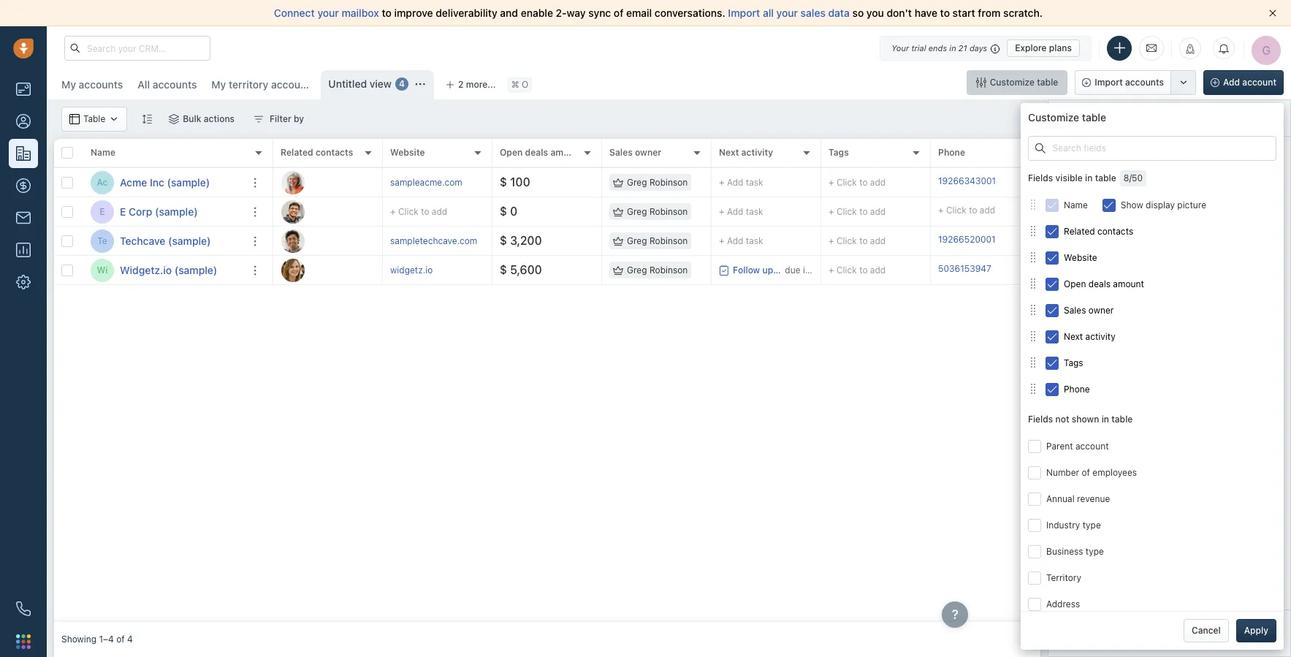 Task type: describe. For each thing, give the bounding box(es) containing it.
1–4
[[99, 634, 114, 645]]

cancel
[[1192, 625, 1221, 636]]

0 horizontal spatial 4
[[127, 634, 133, 645]]

phone image
[[16, 602, 31, 616]]

style_myh0__igzzd8unmi image
[[142, 114, 152, 124]]

widgetz.io link
[[390, 265, 433, 276]]

+ click to add for $ 0
[[829, 206, 886, 217]]

freshworks switcher image
[[16, 634, 31, 649]]

name inside column header
[[91, 147, 116, 158]]

accounts for import accounts
[[1126, 77, 1164, 88]]

so
[[853, 7, 864, 19]]

press space to select this row. row containing $ 3,200
[[273, 227, 1070, 256]]

accounts up the by
[[271, 78, 316, 91]]

import accounts button
[[1076, 70, 1172, 95]]

0 horizontal spatial open
[[500, 147, 523, 158]]

corp
[[129, 205, 152, 217]]

container_wx8msf4aqz5i3rn1 image inside "sales owner" button
[[1028, 305, 1039, 315]]

press space to select this row. row containing widgetz.io (sample)
[[54, 256, 273, 285]]

robinson for $ 0
[[650, 206, 688, 217]]

open deals amount inside button
[[1064, 278, 1145, 289]]

all accounts
[[138, 78, 197, 91]]

type for business type
[[1086, 546, 1104, 557]]

task for $ 0
[[746, 206, 764, 217]]

$ 0
[[500, 205, 518, 218]]

1 horizontal spatial name
[[1064, 199, 1088, 210]]

container_wx8msf4aqz5i3rn1 image inside bulk actions button
[[169, 114, 179, 124]]

robinson for $ 5,600
[[650, 265, 688, 276]]

robinson for $ 100
[[650, 177, 688, 188]]

cancel button
[[1184, 619, 1229, 643]]

fields not shown in table
[[1028, 414, 1133, 425]]

$ 3,200
[[500, 234, 542, 247]]

picture
[[1178, 199, 1207, 210]]

bulk actions
[[183, 113, 235, 124]]

due in 2 days
[[785, 264, 840, 275]]

widgetz.io (sample) link
[[120, 263, 217, 277]]

email
[[626, 7, 652, 19]]

add inside button
[[1224, 77, 1241, 88]]

e corp (sample)
[[120, 205, 198, 217]]

$ for $ 5,600
[[500, 263, 507, 276]]

view
[[370, 77, 392, 90]]

(sample) down acme inc (sample) link in the left top of the page
[[155, 205, 198, 217]]

narrow
[[1161, 405, 1199, 418]]

filter by
[[270, 113, 304, 124]]

untitled view 4
[[329, 77, 405, 90]]

owner inside "sales owner" button
[[1089, 305, 1114, 316]]

100
[[510, 175, 530, 189]]

greg robinson for $ 100
[[627, 177, 688, 188]]

untitled
[[329, 77, 367, 90]]

import all your sales data link
[[728, 7, 853, 19]]

not
[[1056, 414, 1070, 425]]

5036153947 link
[[939, 262, 992, 278]]

0 vertical spatial you
[[867, 7, 884, 19]]

techcave
[[120, 234, 165, 247]]

j image for $ 5,600
[[281, 258, 305, 282]]

add for $ 100
[[870, 177, 886, 188]]

0 vertical spatial open deals amount
[[500, 147, 583, 158]]

o
[[522, 79, 529, 90]]

name column header
[[83, 139, 273, 168]]

showing
[[61, 634, 97, 645]]

1 your from the left
[[318, 7, 339, 19]]

accounts for all accounts
[[153, 78, 197, 91]]

sales owner button
[[1028, 297, 1277, 323]]

activity inside 'button'
[[1086, 331, 1116, 342]]

improve
[[394, 7, 433, 19]]

ac
[[97, 177, 108, 188]]

container_wx8msf4aqz5i3rn1 image inside open deals amount button
[[1028, 279, 1039, 289]]

+ add task for $ 3,200
[[719, 235, 764, 246]]

greg for 3,200
[[627, 235, 647, 246]]

+ click to add for $ 5,600
[[829, 265, 886, 276]]

website button
[[1028, 244, 1277, 271]]

0 horizontal spatial website
[[390, 147, 425, 158]]

accounts inside add filters to narrow down the accounts you want to see.
[[1099, 418, 1149, 431]]

0 vertical spatial next activity
[[719, 147, 774, 158]]

scratch.
[[1004, 7, 1043, 19]]

show display picture
[[1121, 199, 1207, 210]]

visible
[[1056, 173, 1083, 184]]

filters
[[1113, 405, 1144, 418]]

display
[[1146, 199, 1175, 210]]

annual revenue
[[1047, 493, 1111, 504]]

5036153947
[[939, 263, 992, 274]]

$ for $ 3,200
[[500, 234, 507, 247]]

number of employees
[[1047, 467, 1137, 478]]

add account
[[1224, 77, 1277, 88]]

0 vertical spatial days
[[970, 43, 988, 52]]

press space to select this row. row containing e corp (sample)
[[54, 197, 273, 227]]

19266520001
[[939, 234, 996, 245]]

add inside add filters to narrow down the accounts you want to see.
[[1088, 405, 1110, 418]]

1 vertical spatial 2
[[813, 264, 818, 275]]

open inside button
[[1064, 278, 1087, 289]]

apply
[[1245, 625, 1269, 636]]

don't
[[887, 7, 912, 19]]

import accounts
[[1095, 77, 1164, 88]]

j image for $ 0
[[281, 200, 305, 223]]

te
[[97, 235, 107, 246]]

techcave (sample)
[[120, 234, 211, 247]]

acme inc (sample) link
[[120, 175, 210, 190]]

your trial ends in 21 days
[[892, 43, 988, 52]]

phone element
[[9, 594, 38, 624]]

add a field to filter button
[[1060, 106, 1249, 130]]

sampleacme.com link
[[390, 177, 463, 188]]

in left "21"
[[950, 43, 957, 52]]

e for e
[[100, 206, 105, 217]]

table button
[[61, 107, 127, 132]]

enable
[[521, 7, 553, 19]]

(sample) up widgetz.io (sample)
[[168, 234, 211, 247]]

business type
[[1047, 546, 1104, 557]]

table right shown
[[1112, 414, 1133, 425]]

plans
[[1050, 42, 1072, 53]]

table left filter at the right top
[[1082, 111, 1107, 124]]

widgetz.io
[[120, 264, 172, 276]]

contacts inside button
[[1098, 226, 1134, 237]]

conversations.
[[655, 7, 726, 19]]

0 horizontal spatial owner
[[635, 147, 662, 158]]

import accounts group
[[1076, 70, 1197, 95]]

8
[[1124, 173, 1130, 184]]

$ for $ 100
[[500, 175, 507, 189]]

filter
[[270, 113, 291, 124]]

annual
[[1047, 493, 1075, 504]]

0 vertical spatial phone
[[939, 147, 966, 158]]

more...
[[466, 79, 496, 90]]

row group containing acme inc (sample)
[[54, 168, 273, 285]]

0 horizontal spatial next
[[719, 147, 739, 158]]

explore
[[1015, 42, 1047, 53]]

related contacts button
[[1028, 218, 1277, 244]]

in right 'visible'
[[1086, 173, 1093, 184]]

due
[[785, 264, 801, 275]]

Search fields field
[[1028, 136, 1277, 161]]

0 vertical spatial activity
[[742, 147, 774, 158]]

0 vertical spatial of
[[614, 7, 624, 19]]

$ for $ 0
[[500, 205, 507, 218]]

1 vertical spatial customize
[[1028, 111, 1080, 124]]

0 vertical spatial tags
[[829, 147, 849, 158]]

techcave (sample) link
[[120, 234, 211, 248]]

0 horizontal spatial deals
[[525, 147, 548, 158]]

type for industry type
[[1083, 520, 1101, 531]]

business
[[1047, 546, 1084, 557]]

container_wx8msf4aqz5i3rn1 image inside the website button
[[1028, 252, 1039, 263]]

employees
[[1093, 467, 1137, 478]]

show
[[1121, 199, 1144, 210]]

$ 5,600
[[500, 263, 542, 276]]

add for $ 5,600
[[870, 265, 886, 276]]

open deals amount button
[[1028, 271, 1277, 297]]

from
[[978, 7, 1001, 19]]

container_wx8msf4aqz5i3rn1 image inside related contacts button
[[1028, 226, 1039, 236]]

and
[[500, 7, 518, 19]]

sales
[[801, 7, 826, 19]]

press space to select this row. row containing $ 5,600
[[273, 256, 1070, 285]]



Task type: vqa. For each thing, say whether or not it's contained in the screenshot.
2
yes



Task type: locate. For each thing, give the bounding box(es) containing it.
by
[[294, 113, 304, 124]]

0 vertical spatial website
[[390, 147, 425, 158]]

territory
[[1047, 572, 1082, 583]]

of right the number
[[1082, 467, 1091, 478]]

1 vertical spatial j image
[[281, 258, 305, 282]]

0 vertical spatial deals
[[525, 147, 548, 158]]

1 greg robinson from the top
[[627, 177, 688, 188]]

sales owner inside button
[[1064, 305, 1114, 316]]

j image down s image
[[281, 258, 305, 282]]

1 vertical spatial next activity
[[1064, 331, 1116, 342]]

container_wx8msf4aqz5i3rn1 image inside tags button
[[1028, 358, 1039, 368]]

1 vertical spatial open
[[1064, 278, 1087, 289]]

actions
[[204, 113, 235, 124]]

in right due
[[803, 264, 811, 275]]

import up "add a field to filter"
[[1095, 77, 1123, 88]]

phone up "fields not shown in table"
[[1064, 384, 1090, 394]]

customize
[[990, 77, 1035, 88], [1028, 111, 1080, 124]]

of
[[614, 7, 624, 19], [1082, 467, 1091, 478], [116, 634, 125, 645]]

website inside button
[[1064, 252, 1098, 263]]

3 $ from the top
[[500, 234, 507, 247]]

container_wx8msf4aqz5i3rn1 image
[[415, 79, 425, 89], [109, 114, 119, 124], [254, 114, 264, 124], [613, 177, 624, 187], [613, 206, 624, 217], [1028, 226, 1039, 236], [1028, 305, 1039, 315], [1028, 384, 1039, 394]]

deals up 100
[[525, 147, 548, 158]]

0 vertical spatial 2
[[458, 79, 464, 90]]

$ left 100
[[500, 175, 507, 189]]

0 vertical spatial import
[[728, 7, 760, 19]]

customize inside customize table "button"
[[990, 77, 1035, 88]]

4 robinson from the top
[[650, 265, 688, 276]]

1 vertical spatial phone
[[1064, 384, 1090, 394]]

1 vertical spatial customize table
[[1028, 111, 1107, 124]]

2 robinson from the top
[[650, 206, 688, 217]]

customize table up 'visible'
[[1028, 111, 1107, 124]]

ends
[[929, 43, 947, 52]]

container_wx8msf4aqz5i3rn1 image inside next activity 'button'
[[1028, 331, 1039, 342]]

+ click to add for $ 3,200
[[829, 235, 886, 246]]

close image
[[1270, 10, 1277, 17]]

0 horizontal spatial days
[[821, 264, 840, 275]]

account up number of employees
[[1076, 441, 1109, 452]]

way
[[567, 7, 586, 19]]

click for $ 0
[[837, 206, 857, 217]]

1 horizontal spatial related
[[1064, 226, 1095, 237]]

sampleacme.com
[[390, 177, 463, 188]]

1 vertical spatial sales owner
[[1064, 305, 1114, 316]]

$ 100
[[500, 175, 530, 189]]

add for $ 0
[[870, 206, 886, 217]]

3 task from the top
[[746, 235, 764, 246]]

customize table inside customize table "button"
[[990, 77, 1059, 88]]

website
[[390, 147, 425, 158], [1064, 252, 1098, 263]]

1 fields from the top
[[1028, 173, 1054, 184]]

2 greg from the top
[[627, 206, 647, 217]]

phone
[[939, 147, 966, 158], [1064, 384, 1090, 394]]

name up ac
[[91, 147, 116, 158]]

1 vertical spatial website
[[1064, 252, 1098, 263]]

2 j image from the top
[[281, 258, 305, 282]]

e
[[120, 205, 126, 217], [100, 206, 105, 217]]

1 vertical spatial tags
[[1064, 357, 1084, 368]]

parent account
[[1047, 441, 1109, 452]]

accounts inside button
[[1126, 77, 1164, 88]]

3 robinson from the top
[[650, 235, 688, 246]]

amount inside open deals amount button
[[1114, 278, 1145, 289]]

1 vertical spatial days
[[821, 264, 840, 275]]

2
[[458, 79, 464, 90], [813, 264, 818, 275]]

accounts down send email image
[[1126, 77, 1164, 88]]

fields for fields not shown in table
[[1028, 414, 1054, 425]]

next inside 'button'
[[1064, 331, 1083, 342]]

2 horizontal spatial of
[[1082, 467, 1091, 478]]

fields for fields visible in table 8 / 50
[[1028, 173, 1054, 184]]

l image
[[281, 171, 305, 194]]

table inside "button"
[[1037, 77, 1059, 88]]

customize left a in the right top of the page
[[1028, 111, 1080, 124]]

1 horizontal spatial account
[[1243, 77, 1277, 88]]

container_wx8msf4aqz5i3rn1 image inside phone button
[[1028, 384, 1039, 394]]

accounts right all
[[153, 78, 197, 91]]

0 horizontal spatial related
[[281, 147, 313, 158]]

phone up 19266343001
[[939, 147, 966, 158]]

phone inside button
[[1064, 384, 1090, 394]]

open deals amount up 100
[[500, 147, 583, 158]]

0 vertical spatial related contacts
[[281, 147, 353, 158]]

open deals amount down the website button
[[1064, 278, 1145, 289]]

days right "21"
[[970, 43, 988, 52]]

1 vertical spatial open deals amount
[[1064, 278, 1145, 289]]

grid
[[54, 139, 1070, 622]]

1 horizontal spatial phone
[[1064, 384, 1090, 394]]

your
[[892, 43, 909, 52]]

2 fields from the top
[[1028, 414, 1054, 425]]

1 horizontal spatial website
[[1064, 252, 1098, 263]]

1 horizontal spatial next activity
[[1064, 331, 1116, 342]]

my up table 'dropdown button'
[[61, 78, 76, 91]]

1 horizontal spatial sales owner
[[1064, 305, 1114, 316]]

click for $ 3,200
[[837, 235, 857, 246]]

account for parent account
[[1076, 441, 1109, 452]]

related contacts down show
[[1064, 226, 1134, 237]]

click for $ 5,600
[[837, 265, 857, 276]]

3 greg from the top
[[627, 235, 647, 246]]

add for $ 3,200
[[870, 235, 886, 246]]

0 horizontal spatial activity
[[742, 147, 774, 158]]

task for $ 3,200
[[746, 235, 764, 246]]

3 + add task from the top
[[719, 235, 764, 246]]

my for my territory accounts
[[212, 78, 226, 91]]

4 $ from the top
[[500, 263, 507, 276]]

next activity inside 'button'
[[1064, 331, 1116, 342]]

0 horizontal spatial of
[[116, 634, 125, 645]]

1 vertical spatial sales
[[1064, 305, 1087, 316]]

0 vertical spatial task
[[746, 177, 764, 187]]

click for $ 100
[[837, 177, 857, 188]]

2 vertical spatial of
[[116, 634, 125, 645]]

1 vertical spatial activity
[[1086, 331, 1116, 342]]

1 horizontal spatial 4
[[399, 79, 405, 89]]

import
[[728, 7, 760, 19], [1095, 77, 1123, 88]]

1 vertical spatial contacts
[[1098, 226, 1134, 237]]

your left mailbox
[[318, 7, 339, 19]]

table left 8 at top right
[[1095, 173, 1117, 184]]

to inside button
[[1115, 112, 1123, 123]]

1 horizontal spatial next
[[1064, 331, 1083, 342]]

e left corp
[[120, 205, 126, 217]]

greg for 0
[[627, 206, 647, 217]]

0
[[510, 205, 518, 218]]

account down the close icon
[[1243, 77, 1277, 88]]

see.
[[1218, 418, 1241, 431]]

container_wx8msf4aqz5i3rn1 image inside filter by button
[[254, 114, 264, 124]]

(sample) down techcave (sample) link
[[175, 264, 217, 276]]

1 vertical spatial related contacts
[[1064, 226, 1134, 237]]

add a field to filter
[[1068, 112, 1144, 123]]

1 + add task from the top
[[719, 177, 764, 187]]

1 vertical spatial type
[[1086, 546, 1104, 557]]

+ add task for $ 100
[[719, 177, 764, 187]]

related inside button
[[1064, 226, 1095, 237]]

all accounts button
[[130, 70, 204, 99], [138, 78, 197, 91]]

0 vertical spatial type
[[1083, 520, 1101, 531]]

1 vertical spatial 4
[[127, 634, 133, 645]]

greg robinson for $ 5,600
[[627, 265, 688, 276]]

j image up s image
[[281, 200, 305, 223]]

days right due
[[821, 264, 840, 275]]

untitled view link
[[329, 77, 392, 91]]

0 horizontal spatial related contacts
[[281, 147, 353, 158]]

name
[[91, 147, 116, 158], [1064, 199, 1088, 210]]

container_wx8msf4aqz5i3rn1 image inside table 'dropdown button'
[[69, 114, 80, 124]]

of right sync
[[614, 7, 624, 19]]

0 vertical spatial 4
[[399, 79, 405, 89]]

0 vertical spatial open
[[500, 147, 523, 158]]

0 horizontal spatial import
[[728, 7, 760, 19]]

0 vertical spatial j image
[[281, 200, 305, 223]]

0 vertical spatial customize table
[[990, 77, 1059, 88]]

1 vertical spatial next
[[1064, 331, 1083, 342]]

you left want
[[1152, 418, 1172, 431]]

related down fields visible in table 8 / 50
[[1064, 226, 1095, 237]]

acme
[[120, 176, 147, 188]]

name row
[[54, 139, 273, 168]]

1 task from the top
[[746, 177, 764, 187]]

sales inside "sales owner" button
[[1064, 305, 1087, 316]]

1 horizontal spatial amount
[[1114, 278, 1145, 289]]

1 j image from the top
[[281, 200, 305, 223]]

1 vertical spatial you
[[1152, 418, 1172, 431]]

greg for 5,600
[[627, 265, 647, 276]]

container_wx8msf4aqz5i3rn1 image inside table 'dropdown button'
[[109, 114, 119, 124]]

2 $ from the top
[[500, 205, 507, 218]]

0 vertical spatial amount
[[551, 147, 583, 158]]

add
[[1224, 77, 1241, 88], [1068, 112, 1084, 123], [727, 177, 744, 187], [727, 206, 744, 217], [727, 235, 744, 246], [1088, 405, 1110, 418]]

1 horizontal spatial your
[[777, 7, 798, 19]]

/
[[1130, 173, 1132, 184]]

press space to select this row. row containing $ 100
[[273, 168, 1070, 197]]

0 vertical spatial contacts
[[316, 147, 353, 158]]

1 row group from the left
[[54, 168, 273, 285]]

add
[[870, 177, 886, 188], [980, 205, 996, 216], [432, 206, 448, 217], [870, 206, 886, 217], [870, 235, 886, 246], [870, 265, 886, 276]]

1 vertical spatial owner
[[1089, 305, 1114, 316]]

0 vertical spatial next
[[719, 147, 739, 158]]

import inside button
[[1095, 77, 1123, 88]]

grid containing $ 100
[[54, 139, 1070, 622]]

e down ac
[[100, 206, 105, 217]]

2 right due
[[813, 264, 818, 275]]

my accounts button
[[54, 70, 130, 99], [61, 78, 123, 91]]

1 vertical spatial fields
[[1028, 414, 1054, 425]]

related up l 'image'
[[281, 147, 313, 158]]

0 horizontal spatial account
[[1076, 441, 1109, 452]]

$ left the '3,200'
[[500, 234, 507, 247]]

2 greg robinson from the top
[[627, 206, 688, 217]]

territory
[[229, 78, 269, 91]]

fields left not at the bottom right of page
[[1028, 414, 1054, 425]]

revenue
[[1078, 493, 1111, 504]]

2 your from the left
[[777, 7, 798, 19]]

1 horizontal spatial open
[[1064, 278, 1087, 289]]

50
[[1132, 173, 1143, 184]]

type
[[1083, 520, 1101, 531], [1086, 546, 1104, 557]]

customize table button
[[967, 70, 1068, 95]]

3 greg robinson from the top
[[627, 235, 688, 246]]

(sample) down name column header
[[167, 176, 210, 188]]

press space to select this row. row
[[54, 168, 273, 197], [273, 168, 1070, 197], [54, 197, 273, 227], [273, 197, 1070, 227], [54, 227, 273, 256], [273, 227, 1070, 256], [54, 256, 273, 285], [273, 256, 1070, 285]]

add account button
[[1204, 70, 1284, 95]]

start
[[953, 7, 976, 19]]

0 horizontal spatial open deals amount
[[500, 147, 583, 158]]

tags button
[[1028, 350, 1277, 376]]

related contacts up l 'image'
[[281, 147, 353, 158]]

press space to select this row. row containing acme inc (sample)
[[54, 168, 273, 197]]

0 horizontal spatial you
[[867, 7, 884, 19]]

1 vertical spatial task
[[746, 206, 764, 217]]

showing 1–4 of 4
[[61, 634, 133, 645]]

account for add account
[[1243, 77, 1277, 88]]

0 vertical spatial customize
[[990, 77, 1035, 88]]

+ add task for $ 0
[[719, 206, 764, 217]]

4 inside 'untitled view 4'
[[399, 79, 405, 89]]

0 vertical spatial account
[[1243, 77, 1277, 88]]

fields left 'visible'
[[1028, 173, 1054, 184]]

1 robinson from the top
[[650, 177, 688, 188]]

owner
[[635, 147, 662, 158], [1089, 305, 1114, 316]]

1 horizontal spatial of
[[614, 7, 624, 19]]

table down explore plans link
[[1037, 77, 1059, 88]]

1 horizontal spatial activity
[[1086, 331, 1116, 342]]

row group containing $ 100
[[273, 168, 1070, 285]]

greg robinson for $ 3,200
[[627, 235, 688, 246]]

customize down explore
[[990, 77, 1035, 88]]

1 greg from the top
[[627, 177, 647, 188]]

0 vertical spatial sales
[[610, 147, 633, 158]]

0 horizontal spatial my
[[61, 78, 76, 91]]

in right shown
[[1102, 414, 1110, 425]]

2 left more...
[[458, 79, 464, 90]]

my territory accounts button
[[204, 70, 321, 99], [212, 78, 316, 91]]

1 vertical spatial deals
[[1089, 278, 1111, 289]]

my accounts
[[61, 78, 123, 91]]

4 right view
[[399, 79, 405, 89]]

customize table down explore
[[990, 77, 1059, 88]]

all
[[138, 78, 150, 91]]

account inside button
[[1243, 77, 1277, 88]]

filter by button
[[244, 107, 314, 132]]

1 $ from the top
[[500, 175, 507, 189]]

my left 'territory'
[[212, 78, 226, 91]]

accounts down phone button
[[1099, 418, 1149, 431]]

19266520001 link
[[939, 233, 996, 249]]

table
[[83, 114, 105, 125]]

1 my from the left
[[61, 78, 76, 91]]

filter
[[1125, 112, 1144, 123]]

container_wx8msf4aqz5i3rn1 image inside customize table "button"
[[976, 77, 987, 88]]

1 horizontal spatial e
[[120, 205, 126, 217]]

you inside add filters to narrow down the accounts you want to see.
[[1152, 418, 1172, 431]]

task for $ 100
[[746, 177, 764, 187]]

Search your CRM... text field
[[64, 36, 211, 61]]

4 greg robinson from the top
[[627, 265, 688, 276]]

0 horizontal spatial amount
[[551, 147, 583, 158]]

connect your mailbox link
[[274, 7, 382, 19]]

1 vertical spatial import
[[1095, 77, 1123, 88]]

type right "business"
[[1086, 546, 1104, 557]]

row group
[[54, 168, 273, 285], [273, 168, 1070, 285]]

+ click to add
[[829, 177, 886, 188], [939, 205, 996, 216], [390, 206, 448, 217], [829, 206, 886, 217], [829, 235, 886, 246], [829, 265, 886, 276]]

1 horizontal spatial you
[[1152, 418, 1172, 431]]

2-
[[556, 7, 567, 19]]

connect
[[274, 7, 315, 19]]

4
[[399, 79, 405, 89], [127, 634, 133, 645]]

2 more... button
[[438, 75, 504, 95]]

tags inside tags button
[[1064, 357, 1084, 368]]

accounts up table
[[79, 78, 123, 91]]

send email image
[[1147, 42, 1157, 54]]

in
[[950, 43, 957, 52], [1086, 173, 1093, 184], [803, 264, 811, 275], [1102, 414, 1110, 425]]

my territory accounts
[[212, 78, 316, 91]]

amount
[[551, 147, 583, 158], [1114, 278, 1145, 289]]

press space to select this row. row containing $ 0
[[273, 197, 1070, 227]]

data
[[829, 7, 850, 19]]

robinson for $ 3,200
[[650, 235, 688, 246]]

deliverability
[[436, 7, 498, 19]]

your right all
[[777, 7, 798, 19]]

1 vertical spatial of
[[1082, 467, 1091, 478]]

your
[[318, 7, 339, 19], [777, 7, 798, 19]]

0 vertical spatial fields
[[1028, 173, 1054, 184]]

name down 'visible'
[[1064, 199, 1088, 210]]

want
[[1175, 418, 1201, 431]]

2 vertical spatial + add task
[[719, 235, 764, 246]]

bulk actions button
[[160, 107, 244, 132]]

related contacts inside button
[[1064, 226, 1134, 237]]

4 greg from the top
[[627, 265, 647, 276]]

import left all
[[728, 7, 760, 19]]

phone button
[[1028, 376, 1277, 402]]

$
[[500, 175, 507, 189], [500, 205, 507, 218], [500, 234, 507, 247], [500, 263, 507, 276]]

deals
[[525, 147, 548, 158], [1089, 278, 1111, 289]]

2 row group from the left
[[273, 168, 1070, 285]]

0 vertical spatial owner
[[635, 147, 662, 158]]

4 right 1–4
[[127, 634, 133, 645]]

2 inside 2 more... button
[[458, 79, 464, 90]]

type down "revenue"
[[1083, 520, 1101, 531]]

task
[[746, 177, 764, 187], [746, 206, 764, 217], [746, 235, 764, 246]]

parent
[[1047, 441, 1074, 452]]

0 horizontal spatial name
[[91, 147, 116, 158]]

j image
[[281, 200, 305, 223], [281, 258, 305, 282]]

press space to select this row. row containing techcave (sample)
[[54, 227, 273, 256]]

days inside row group
[[821, 264, 840, 275]]

deals inside button
[[1089, 278, 1111, 289]]

1 horizontal spatial import
[[1095, 77, 1123, 88]]

2 task from the top
[[746, 206, 764, 217]]

a
[[1087, 112, 1092, 123]]

explore plans
[[1015, 42, 1072, 53]]

1 vertical spatial amount
[[1114, 278, 1145, 289]]

1 horizontal spatial deals
[[1089, 278, 1111, 289]]

+ click to add for $ 100
[[829, 177, 886, 188]]

next
[[719, 147, 739, 158], [1064, 331, 1083, 342]]

0 horizontal spatial 2
[[458, 79, 464, 90]]

1 horizontal spatial 2
[[813, 264, 818, 275]]

⌘
[[511, 79, 519, 90]]

1 vertical spatial related
[[1064, 226, 1095, 237]]

add inside button
[[1068, 112, 1084, 123]]

1 horizontal spatial days
[[970, 43, 988, 52]]

2 vertical spatial task
[[746, 235, 764, 246]]

related
[[281, 147, 313, 158], [1064, 226, 1095, 237]]

open
[[500, 147, 523, 158], [1064, 278, 1087, 289]]

explore plans link
[[1007, 39, 1080, 57]]

apply button
[[1237, 619, 1277, 643]]

2 + add task from the top
[[719, 206, 764, 217]]

0 vertical spatial name
[[91, 147, 116, 158]]

0 vertical spatial sales owner
[[610, 147, 662, 158]]

0 horizontal spatial next activity
[[719, 147, 774, 158]]

0 horizontal spatial your
[[318, 7, 339, 19]]

wi
[[97, 265, 108, 276]]

1 vertical spatial account
[[1076, 441, 1109, 452]]

0 vertical spatial + add task
[[719, 177, 764, 187]]

e for e corp (sample)
[[120, 205, 126, 217]]

greg robinson for $ 0
[[627, 206, 688, 217]]

acme inc (sample)
[[120, 176, 210, 188]]

$ left 0
[[500, 205, 507, 218]]

you right so
[[867, 7, 884, 19]]

container_wx8msf4aqz5i3rn1 image
[[976, 77, 987, 88], [69, 114, 80, 124], [169, 114, 179, 124], [1036, 143, 1046, 154], [1028, 200, 1039, 210], [613, 236, 624, 246], [1028, 252, 1039, 263], [613, 265, 624, 275], [719, 265, 730, 275], [1028, 279, 1039, 289], [1028, 331, 1039, 342], [1028, 358, 1039, 368]]

2 more...
[[458, 79, 496, 90]]

deals down the website button
[[1089, 278, 1111, 289]]

0 horizontal spatial sales
[[610, 147, 633, 158]]

1 vertical spatial name
[[1064, 199, 1088, 210]]

my for my accounts
[[61, 78, 76, 91]]

1 vertical spatial + add task
[[719, 206, 764, 217]]

accounts
[[1126, 77, 1164, 88], [79, 78, 123, 91], [153, 78, 197, 91], [271, 78, 316, 91], [1099, 418, 1149, 431]]

of right 1–4
[[116, 634, 125, 645]]

accounts for my accounts
[[79, 78, 123, 91]]

2 my from the left
[[212, 78, 226, 91]]

e corp (sample) link
[[120, 204, 198, 219]]

greg for 100
[[627, 177, 647, 188]]

s image
[[281, 229, 305, 253]]

$ left "5,600" on the top left
[[500, 263, 507, 276]]



